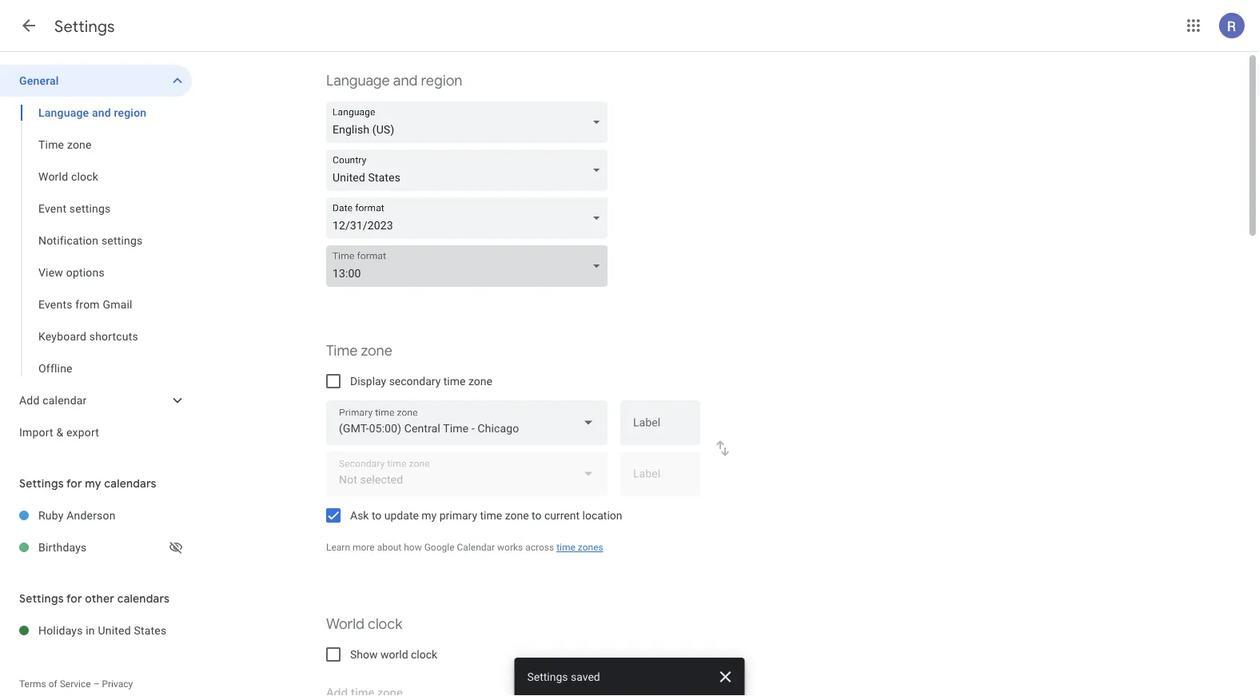 Task type: describe. For each thing, give the bounding box(es) containing it.
Label for secondary time zone. text field
[[634, 469, 688, 491]]

works
[[498, 542, 523, 554]]

event
[[38, 202, 67, 215]]

holidays in united states
[[38, 624, 167, 638]]

offline
[[38, 362, 73, 375]]

for for other
[[66, 592, 82, 606]]

primary
[[440, 509, 478, 522]]

settings for my calendars tree
[[0, 500, 192, 564]]

settings heading
[[54, 16, 115, 36]]

states
[[134, 624, 167, 638]]

notification
[[38, 234, 99, 247]]

region inside tree
[[114, 106, 147, 119]]

0 vertical spatial language
[[326, 72, 390, 90]]

0 vertical spatial time
[[444, 375, 466, 388]]

shortcuts
[[89, 330, 138, 343]]

add
[[19, 394, 40, 407]]

settings for settings
[[54, 16, 115, 36]]

zone right secondary
[[469, 375, 493, 388]]

privacy
[[102, 679, 133, 690]]

1 horizontal spatial time
[[480, 509, 502, 522]]

zones
[[578, 542, 604, 554]]

in
[[86, 624, 95, 638]]

birthdays
[[38, 541, 87, 554]]

calendars for settings for other calendars
[[117, 592, 170, 606]]

for for my
[[66, 477, 82, 491]]

keyboard
[[38, 330, 86, 343]]

across
[[526, 542, 555, 554]]

calendars for settings for my calendars
[[104, 477, 157, 491]]

calendar
[[43, 394, 87, 407]]

show
[[350, 648, 378, 662]]

events
[[38, 298, 72, 311]]

world clock inside tree
[[38, 170, 98, 183]]

about
[[377, 542, 402, 554]]

zone up "works"
[[505, 509, 529, 522]]

Label for primary time zone. text field
[[634, 418, 688, 440]]

go back image
[[19, 16, 38, 35]]

tree containing general
[[0, 65, 192, 449]]

holidays
[[38, 624, 83, 638]]

time zones link
[[557, 542, 604, 554]]

ask
[[350, 509, 369, 522]]

world
[[381, 648, 408, 662]]

view options
[[38, 266, 105, 279]]

event settings
[[38, 202, 111, 215]]

zone inside tree
[[67, 138, 92, 151]]

terms of service – privacy
[[19, 679, 133, 690]]

birthdays tree item
[[0, 532, 192, 564]]

keyboard shortcuts
[[38, 330, 138, 343]]

anderson
[[67, 509, 116, 522]]

time zone inside tree
[[38, 138, 92, 151]]

1 vertical spatial my
[[422, 509, 437, 522]]

1 vertical spatial time
[[326, 342, 358, 360]]

export
[[66, 426, 99, 439]]

general tree item
[[0, 65, 192, 97]]

ruby
[[38, 509, 64, 522]]

notification settings
[[38, 234, 143, 247]]

group containing language and region
[[0, 97, 192, 385]]

language inside tree
[[38, 106, 89, 119]]

update
[[385, 509, 419, 522]]

view
[[38, 266, 63, 279]]

how
[[404, 542, 422, 554]]

0 vertical spatial region
[[421, 72, 463, 90]]

and inside tree
[[92, 106, 111, 119]]

from
[[75, 298, 100, 311]]

settings saved
[[528, 671, 601, 684]]

time inside tree
[[38, 138, 64, 151]]

settings for settings for my calendars
[[19, 477, 64, 491]]

general
[[19, 74, 59, 87]]

language and region inside tree
[[38, 106, 147, 119]]

ruby anderson
[[38, 509, 116, 522]]



Task type: vqa. For each thing, say whether or not it's contained in the screenshot.
Service
yes



Task type: locate. For each thing, give the bounding box(es) containing it.
calendars
[[104, 477, 157, 491], [117, 592, 170, 606]]

current
[[545, 509, 580, 522]]

1 vertical spatial world
[[326, 616, 365, 634]]

settings up general tree item
[[54, 16, 115, 36]]

2 for from the top
[[66, 592, 82, 606]]

1 vertical spatial time zone
[[326, 342, 393, 360]]

gmail
[[103, 298, 133, 311]]

1 vertical spatial world clock
[[326, 616, 403, 634]]

0 horizontal spatial language
[[38, 106, 89, 119]]

saved
[[571, 671, 601, 684]]

0 horizontal spatial language and region
[[38, 106, 147, 119]]

holidays in united states link
[[38, 615, 192, 647]]

1 vertical spatial language
[[38, 106, 89, 119]]

0 vertical spatial world clock
[[38, 170, 98, 183]]

options
[[66, 266, 105, 279]]

0 vertical spatial time
[[38, 138, 64, 151]]

events from gmail
[[38, 298, 133, 311]]

time left zones
[[557, 542, 576, 554]]

1 for from the top
[[66, 477, 82, 491]]

1 horizontal spatial world clock
[[326, 616, 403, 634]]

0 horizontal spatial clock
[[71, 170, 98, 183]]

1 horizontal spatial world
[[326, 616, 365, 634]]

1 horizontal spatial time zone
[[326, 342, 393, 360]]

0 vertical spatial and
[[393, 72, 418, 90]]

1 horizontal spatial clock
[[368, 616, 403, 634]]

2 to from the left
[[532, 509, 542, 522]]

privacy link
[[102, 679, 133, 690]]

to left current
[[532, 509, 542, 522]]

2 horizontal spatial time
[[557, 542, 576, 554]]

display secondary time zone
[[350, 375, 493, 388]]

time zone
[[38, 138, 92, 151], [326, 342, 393, 360]]

0 horizontal spatial world
[[38, 170, 68, 183]]

clock right world
[[411, 648, 438, 662]]

2 vertical spatial clock
[[411, 648, 438, 662]]

settings up holidays
[[19, 592, 64, 606]]

holidays in united states tree item
[[0, 615, 192, 647]]

tree
[[0, 65, 192, 449]]

time up event
[[38, 138, 64, 151]]

settings
[[54, 16, 115, 36], [19, 477, 64, 491], [19, 592, 64, 606], [528, 671, 568, 684]]

1 horizontal spatial my
[[422, 509, 437, 522]]

0 horizontal spatial to
[[372, 509, 382, 522]]

2 horizontal spatial clock
[[411, 648, 438, 662]]

world clock up event settings
[[38, 170, 98, 183]]

zone up event settings
[[67, 138, 92, 151]]

region
[[421, 72, 463, 90], [114, 106, 147, 119]]

0 vertical spatial world
[[38, 170, 68, 183]]

1 vertical spatial and
[[92, 106, 111, 119]]

to right ask
[[372, 509, 382, 522]]

0 vertical spatial calendars
[[104, 477, 157, 491]]

other
[[85, 592, 115, 606]]

zone up display at the left bottom
[[361, 342, 393, 360]]

ask to update my primary time zone to current location
[[350, 509, 623, 522]]

settings for notification settings
[[101, 234, 143, 247]]

secondary
[[389, 375, 441, 388]]

calendar
[[457, 542, 495, 554]]

1 vertical spatial region
[[114, 106, 147, 119]]

0 vertical spatial my
[[85, 477, 101, 491]]

learn
[[326, 542, 350, 554]]

1 horizontal spatial region
[[421, 72, 463, 90]]

for
[[66, 477, 82, 491], [66, 592, 82, 606]]

of
[[49, 679, 57, 690]]

to
[[372, 509, 382, 522], [532, 509, 542, 522]]

united
[[98, 624, 131, 638]]

google
[[424, 542, 455, 554]]

0 horizontal spatial time
[[444, 375, 466, 388]]

show world clock
[[350, 648, 438, 662]]

1 vertical spatial for
[[66, 592, 82, 606]]

time zone up event settings
[[38, 138, 92, 151]]

my up the anderson
[[85, 477, 101, 491]]

import & export
[[19, 426, 99, 439]]

settings left saved
[[528, 671, 568, 684]]

1 horizontal spatial and
[[393, 72, 418, 90]]

my right update
[[422, 509, 437, 522]]

clock inside tree
[[71, 170, 98, 183]]

0 horizontal spatial world clock
[[38, 170, 98, 183]]

1 horizontal spatial time
[[326, 342, 358, 360]]

time zone up display at the left bottom
[[326, 342, 393, 360]]

settings up the notification settings
[[69, 202, 111, 215]]

more
[[353, 542, 375, 554]]

2 vertical spatial time
[[557, 542, 576, 554]]

0 horizontal spatial my
[[85, 477, 101, 491]]

None field
[[326, 102, 614, 143], [326, 150, 614, 191], [326, 198, 614, 239], [326, 246, 614, 287], [326, 401, 608, 446], [326, 102, 614, 143], [326, 150, 614, 191], [326, 198, 614, 239], [326, 246, 614, 287], [326, 401, 608, 446]]

calendars up ruby anderson tree item
[[104, 477, 157, 491]]

settings for my calendars
[[19, 477, 157, 491]]

display
[[350, 375, 387, 388]]

0 vertical spatial language and region
[[326, 72, 463, 90]]

zone
[[67, 138, 92, 151], [361, 342, 393, 360], [469, 375, 493, 388], [505, 509, 529, 522]]

world clock up show
[[326, 616, 403, 634]]

settings for settings for other calendars
[[19, 592, 64, 606]]

1 horizontal spatial language
[[326, 72, 390, 90]]

settings for event settings
[[69, 202, 111, 215]]

0 horizontal spatial region
[[114, 106, 147, 119]]

settings up options
[[101, 234, 143, 247]]

1 vertical spatial clock
[[368, 616, 403, 634]]

world inside tree
[[38, 170, 68, 183]]

my
[[85, 477, 101, 491], [422, 509, 437, 522]]

1 vertical spatial calendars
[[117, 592, 170, 606]]

time
[[444, 375, 466, 388], [480, 509, 502, 522], [557, 542, 576, 554]]

world up event
[[38, 170, 68, 183]]

0 horizontal spatial time
[[38, 138, 64, 151]]

&
[[56, 426, 63, 439]]

1 vertical spatial time
[[480, 509, 502, 522]]

clock
[[71, 170, 98, 183], [368, 616, 403, 634], [411, 648, 438, 662]]

1 horizontal spatial to
[[532, 509, 542, 522]]

and
[[393, 72, 418, 90], [92, 106, 111, 119]]

settings
[[69, 202, 111, 215], [101, 234, 143, 247]]

world up show
[[326, 616, 365, 634]]

terms
[[19, 679, 46, 690]]

0 horizontal spatial and
[[92, 106, 111, 119]]

for up ruby anderson at left
[[66, 477, 82, 491]]

settings for other calendars
[[19, 592, 170, 606]]

ruby anderson tree item
[[0, 500, 192, 532]]

time right primary
[[480, 509, 502, 522]]

settings up ruby
[[19, 477, 64, 491]]

for left other
[[66, 592, 82, 606]]

time right secondary
[[444, 375, 466, 388]]

time
[[38, 138, 64, 151], [326, 342, 358, 360]]

language
[[326, 72, 390, 90], [38, 106, 89, 119]]

0 vertical spatial time zone
[[38, 138, 92, 151]]

location
[[583, 509, 623, 522]]

1 to from the left
[[372, 509, 382, 522]]

service
[[60, 679, 91, 690]]

–
[[93, 679, 100, 690]]

group
[[0, 97, 192, 385]]

0 vertical spatial for
[[66, 477, 82, 491]]

time up display at the left bottom
[[326, 342, 358, 360]]

calendars up states
[[117, 592, 170, 606]]

clock up event settings
[[71, 170, 98, 183]]

0 horizontal spatial time zone
[[38, 138, 92, 151]]

clock up show world clock
[[368, 616, 403, 634]]

import
[[19, 426, 53, 439]]

terms of service link
[[19, 679, 91, 690]]

learn more about how google calendar works across time zones
[[326, 542, 604, 554]]

birthdays link
[[38, 532, 166, 564]]

0 vertical spatial settings
[[69, 202, 111, 215]]

add calendar
[[19, 394, 87, 407]]

world
[[38, 170, 68, 183], [326, 616, 365, 634]]

1 vertical spatial language and region
[[38, 106, 147, 119]]

language and region
[[326, 72, 463, 90], [38, 106, 147, 119]]

settings for settings saved
[[528, 671, 568, 684]]

world clock
[[38, 170, 98, 183], [326, 616, 403, 634]]

0 vertical spatial clock
[[71, 170, 98, 183]]

1 horizontal spatial language and region
[[326, 72, 463, 90]]

1 vertical spatial settings
[[101, 234, 143, 247]]



